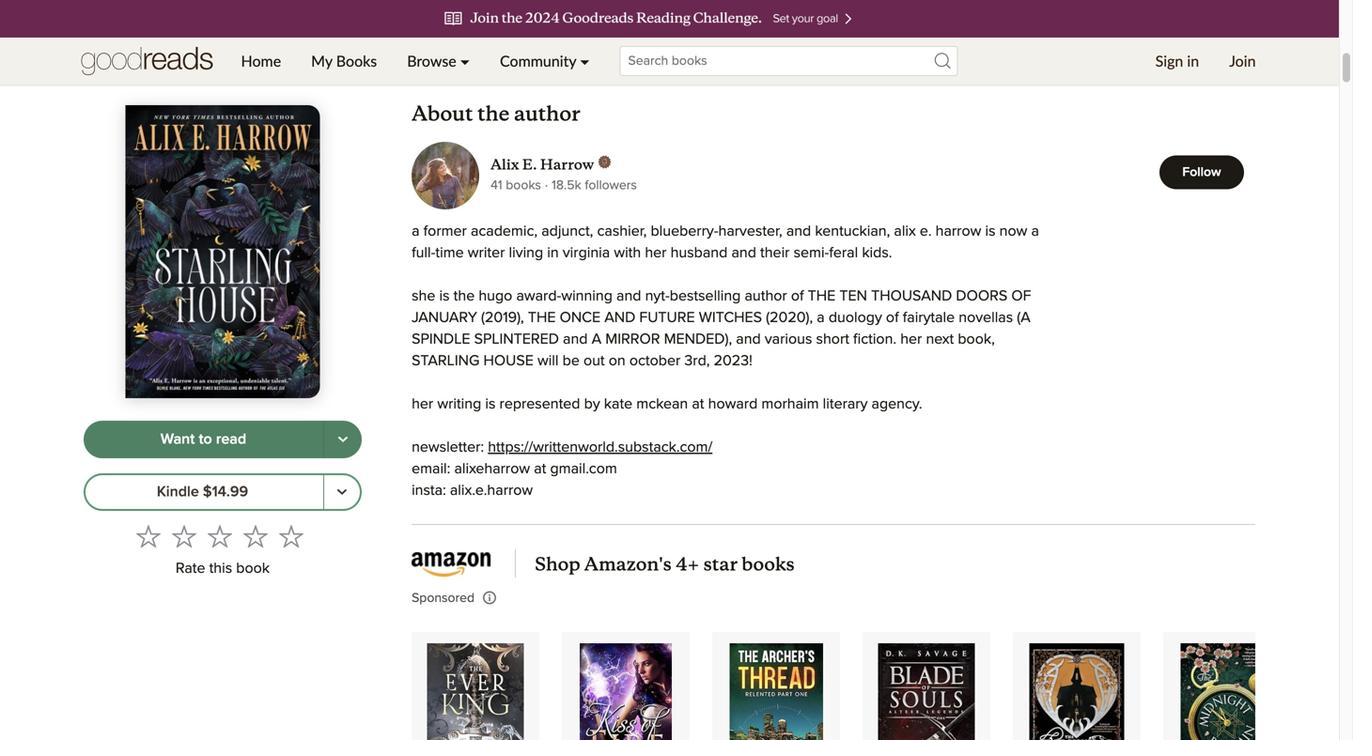 Task type: describe. For each thing, give the bounding box(es) containing it.
house
[[484, 354, 534, 369]]

follow button
[[1160, 156, 1245, 190]]

41
[[491, 179, 503, 192]]

harvester,
[[719, 224, 783, 239]]

my books
[[311, 52, 377, 70]]

2 book cover image from the left
[[580, 644, 672, 741]]

former
[[424, 224, 467, 239]]

cashier,
[[597, 224, 647, 239]]

harrow
[[936, 224, 982, 239]]

join
[[1230, 52, 1257, 70]]

their
[[761, 246, 790, 261]]

her inside she is the hugo award-winning and nyt-bestselling author of the ten thousand doors of january (2019), the once and future witches (2020), a duology of fairytale novellas (a spindle splintered and a mirror mended), and various short fiction. her next book, starling house will be out on october 3rd, 2023!
[[901, 332, 923, 347]]

kindle $14.99 link
[[84, 474, 324, 511]]

1 horizontal spatial to
[[1031, 26, 1042, 39]]

6 book cover image from the left
[[1181, 644, 1275, 741]]

rate 3 out of 5 image
[[208, 525, 232, 549]]

0 vertical spatial the
[[478, 101, 510, 127]]

semi-
[[794, 246, 830, 261]]

0 horizontal spatial a
[[412, 224, 420, 239]]

sponsored
[[412, 592, 475, 606]]

and
[[605, 311, 636, 326]]

rate this book
[[176, 562, 270, 577]]

insta:
[[412, 484, 446, 499]]

e.
[[920, 224, 932, 239]]

fiction.
[[854, 332, 897, 347]]

and up 'semi-'
[[787, 224, 812, 239]]

newsletter: https://writtenworld.substack.com/ email: alixeharrow at gmail.com insta: alix.e.harrow
[[412, 441, 713, 499]]

various
[[765, 332, 813, 347]]

alix e. harrow
[[491, 156, 594, 174]]

Search by book title or ISBN text field
[[620, 46, 959, 76]]

doors
[[957, 289, 1008, 304]]

2 vertical spatial her
[[412, 397, 434, 412]]

rate 2 out of 5 image
[[172, 525, 196, 549]]

home link
[[226, 38, 296, 85]]

1 vertical spatial books
[[742, 553, 795, 576]]

howard
[[709, 397, 758, 412]]

amazon logo image
[[412, 553, 496, 578]]

short
[[817, 332, 850, 347]]

is inside a former academic, adjunct, cashier, blueberry-harvester, and kentuckian, alix e. harrow is now a full-time writer living in virginia with her husband and their semi-feral kids.
[[986, 224, 996, 239]]

1 book cover image from the left
[[428, 644, 524, 741]]

4 book cover image from the left
[[879, 644, 975, 741]]

▾ for community ▾
[[580, 52, 590, 70]]

with
[[614, 246, 641, 261]]

about
[[412, 101, 473, 127]]

1 horizontal spatial in
[[1188, 52, 1200, 70]]

read inside button
[[216, 432, 246, 447]]

harrow
[[541, 156, 594, 174]]

158k people want to read
[[926, 26, 1072, 39]]

home
[[241, 52, 281, 70]]

at inside newsletter: https://writtenworld.substack.com/ email: alixeharrow at gmail.com insta: alix.e.harrow
[[534, 462, 547, 477]]

why am i seeing this ad? click link to learn more. image
[[483, 592, 498, 607]]

2023!
[[714, 354, 753, 369]]

18.5k
[[552, 179, 582, 192]]

4+
[[676, 553, 700, 576]]

alix e. harrow link
[[491, 156, 637, 174]]

book
[[236, 562, 270, 577]]

kate
[[604, 397, 633, 412]]

once
[[560, 311, 601, 326]]

alix.e.harrow
[[450, 484, 533, 499]]

be
[[563, 354, 580, 369]]

out
[[584, 354, 605, 369]]

books
[[336, 52, 377, 70]]

her writing is represented by kate mckean at howard morhaim literary agency.
[[412, 397, 923, 412]]

starling
[[412, 354, 480, 369]]

this
[[209, 562, 232, 577]]

1 vertical spatial of
[[887, 311, 899, 326]]

rate
[[176, 562, 205, 577]]

alix
[[491, 156, 519, 174]]

join goodreads' 2024 reading challenge image
[[0, 0, 1354, 38]]

shop amazon's 4+ star books
[[535, 553, 795, 576]]

want
[[161, 432, 195, 447]]

mended),
[[664, 332, 733, 347]]

kentuckian,
[[815, 224, 891, 239]]

people for 5,824
[[541, 26, 581, 39]]

january
[[412, 311, 478, 326]]

rating 0 out of 5 group
[[131, 519, 309, 555]]

community ▾ link
[[485, 38, 605, 85]]

sign in link
[[1141, 38, 1215, 85]]

rate 4 out of 5 image
[[243, 525, 268, 549]]

alixeharrow
[[455, 462, 530, 477]]

mckean
[[637, 397, 688, 412]]

blueberry-
[[651, 224, 719, 239]]

and down harvester,
[[732, 246, 757, 261]]

people for 158k
[[956, 26, 997, 39]]

0 vertical spatial books
[[506, 179, 541, 192]]

now
[[1000, 224, 1028, 239]]

newsletter:
[[412, 441, 484, 456]]

sign in
[[1156, 52, 1200, 70]]

nyt-
[[646, 289, 670, 304]]

amazon's
[[585, 553, 672, 576]]

(2020),
[[766, 311, 813, 326]]

time
[[436, 246, 464, 261]]

currently
[[607, 26, 657, 39]]

in inside a former academic, adjunct, cashier, blueberry-harvester, and kentuckian, alix e. harrow is now a full-time writer living in virginia with her husband and their semi-feral kids.
[[547, 246, 559, 261]]

community ▾
[[500, 52, 590, 70]]

writer
[[468, 246, 505, 261]]



Task type: locate. For each thing, give the bounding box(es) containing it.
a right now
[[1032, 224, 1040, 239]]

0 horizontal spatial author
[[514, 101, 581, 127]]

18.5k followers
[[552, 179, 637, 192]]

join link
[[1215, 38, 1272, 85]]

the down award-
[[528, 311, 556, 326]]

1 vertical spatial read
[[216, 432, 246, 447]]

1 vertical spatial to
[[199, 432, 212, 447]]

0 horizontal spatial at
[[534, 462, 547, 477]]

1 horizontal spatial books
[[742, 553, 795, 576]]

the left ten
[[808, 289, 836, 304]]

her down fairytale
[[901, 332, 923, 347]]

her left the writing
[[412, 397, 434, 412]]

book cover image
[[428, 644, 524, 741], [580, 644, 672, 741], [730, 644, 823, 741], [879, 644, 975, 741], [1030, 644, 1125, 741], [1181, 644, 1275, 741]]

full-
[[412, 246, 436, 261]]

0 horizontal spatial ▾
[[460, 52, 470, 70]]

0 horizontal spatial books
[[506, 179, 541, 192]]

represented
[[500, 397, 581, 412]]

None search field
[[605, 46, 974, 76]]

bestselling
[[670, 289, 741, 304]]

0 vertical spatial the
[[808, 289, 836, 304]]

to
[[1031, 26, 1042, 39], [199, 432, 212, 447]]

people up community ▾
[[541, 26, 581, 39]]

1 vertical spatial is
[[440, 289, 450, 304]]

2 horizontal spatial is
[[986, 224, 996, 239]]

to inside button
[[199, 432, 212, 447]]

rate this book element
[[84, 519, 362, 584]]

$14.99
[[203, 485, 248, 500]]

next
[[926, 332, 955, 347]]

1 vertical spatial the
[[454, 289, 475, 304]]

her right with at the top of page
[[645, 246, 667, 261]]

morhaim
[[762, 397, 819, 412]]

people right 158k
[[956, 26, 997, 39]]

thousand
[[872, 289, 953, 304]]

0 vertical spatial in
[[1188, 52, 1200, 70]]

duology
[[829, 311, 883, 326]]

a up full-
[[412, 224, 420, 239]]

hugo
[[479, 289, 513, 304]]

1 vertical spatial in
[[547, 246, 559, 261]]

3 book cover image from the left
[[730, 644, 823, 741]]

books
[[506, 179, 541, 192], [742, 553, 795, 576]]

1 horizontal spatial people
[[956, 26, 997, 39]]

author up alix e. harrow
[[514, 101, 581, 127]]

0 vertical spatial her
[[645, 246, 667, 261]]

witches
[[699, 311, 763, 326]]

and up 2023!
[[736, 332, 761, 347]]

about the author
[[412, 101, 581, 127]]

of
[[791, 289, 804, 304], [887, 311, 899, 326]]

▾ for browse ▾
[[460, 52, 470, 70]]

e.
[[522, 156, 537, 174]]

0 horizontal spatial the
[[528, 311, 556, 326]]

follow
[[1183, 166, 1222, 179]]

feral
[[830, 246, 859, 261]]

the
[[808, 289, 836, 304], [528, 311, 556, 326]]

0 vertical spatial read
[[1046, 26, 1072, 39]]

the inside she is the hugo award-winning and nyt-bestselling author of the ten thousand doors of january (2019), the once and future witches (2020), a duology of fairytale novellas (a spindle splintered and a mirror mended), and various short fiction. her next book, starling house will be out on october 3rd, 2023!
[[454, 289, 475, 304]]

1 horizontal spatial a
[[817, 311, 825, 326]]

1 horizontal spatial ▾
[[580, 52, 590, 70]]

https://writtenworld.substack.com/ link
[[488, 441, 713, 456]]

0 horizontal spatial is
[[440, 289, 450, 304]]

at left gmail.com on the left bottom of page
[[534, 462, 547, 477]]

october
[[630, 354, 681, 369]]

followers
[[585, 179, 637, 192]]

1 horizontal spatial the
[[808, 289, 836, 304]]

of
[[1012, 289, 1032, 304]]

(a
[[1018, 311, 1031, 326]]

award-
[[517, 289, 562, 304]]

▾ right 'browse'
[[460, 52, 470, 70]]

0 horizontal spatial the
[[454, 289, 475, 304]]

a inside she is the hugo award-winning and nyt-bestselling author of the ten thousand doors of january (2019), the once and future witches (2020), a duology of fairytale novellas (a spindle splintered and a mirror mended), and various short fiction. her next book, starling house will be out on october 3rd, 2023!
[[817, 311, 825, 326]]

and
[[787, 224, 812, 239], [732, 246, 757, 261], [617, 289, 642, 304], [563, 332, 588, 347], [736, 332, 761, 347]]

she
[[412, 289, 436, 304]]

1 horizontal spatial of
[[887, 311, 899, 326]]

by
[[584, 397, 600, 412]]

books right star
[[742, 553, 795, 576]]

and left a
[[563, 332, 588, 347]]

2 people from the left
[[956, 26, 997, 39]]

0 vertical spatial to
[[1031, 26, 1042, 39]]

want to read button
[[84, 421, 324, 459]]

spindle
[[412, 332, 471, 347]]

book,
[[958, 332, 995, 347]]

adjunct,
[[542, 224, 594, 239]]

1 horizontal spatial at
[[692, 397, 705, 412]]

profile image for alix e. harrow. image
[[412, 142, 480, 210]]

list with 6 items list
[[412, 633, 1314, 741]]

is right she
[[440, 289, 450, 304]]

her inside a former academic, adjunct, cashier, blueberry-harvester, and kentuckian, alix e. harrow is now a full-time writer living in virginia with her husband and their semi-feral kids.
[[645, 246, 667, 261]]

the right the about
[[478, 101, 510, 127]]

1 horizontal spatial the
[[478, 101, 510, 127]]

a up short
[[817, 311, 825, 326]]

a former academic, adjunct, cashier, blueberry-harvester, and kentuckian, alix e. harrow is now a full-time writer living in virginia with her husband and their semi-feral kids.
[[412, 224, 1040, 261]]

0 horizontal spatial people
[[541, 26, 581, 39]]

41 books
[[491, 179, 541, 192]]

1 people from the left
[[541, 26, 581, 39]]

splintered
[[474, 332, 559, 347]]

gmail.com
[[550, 462, 618, 477]]

my
[[311, 52, 333, 70]]

mirror
[[606, 332, 660, 347]]

kids.
[[862, 246, 893, 261]]

and up the and
[[617, 289, 642, 304]]

star
[[704, 553, 738, 576]]

1 horizontal spatial is
[[485, 397, 496, 412]]

rate 1 out of 5 image
[[136, 525, 161, 549]]

0 vertical spatial of
[[791, 289, 804, 304]]

agency.
[[872, 397, 923, 412]]

novellas
[[959, 311, 1014, 326]]

1 ▾ from the left
[[460, 52, 470, 70]]

email:
[[412, 462, 451, 477]]

in down adjunct,
[[547, 246, 559, 261]]

0 vertical spatial is
[[986, 224, 996, 239]]

author up "(2020),"
[[745, 289, 788, 304]]

my books link
[[296, 38, 392, 85]]

author inside she is the hugo award-winning and nyt-bestselling author of the ten thousand doors of january (2019), the once and future witches (2020), a duology of fairytale novellas (a spindle splintered and a mirror mended), and various short fiction. her next book, starling house will be out on october 3rd, 2023!
[[745, 289, 788, 304]]

people
[[541, 26, 581, 39], [956, 26, 997, 39]]

2 vertical spatial is
[[485, 397, 496, 412]]

literary
[[823, 397, 868, 412]]

will
[[538, 354, 559, 369]]

husband
[[671, 246, 728, 261]]

1 vertical spatial the
[[528, 311, 556, 326]]

2 horizontal spatial her
[[901, 332, 923, 347]]

1 vertical spatial her
[[901, 332, 923, 347]]

2 horizontal spatial a
[[1032, 224, 1040, 239]]

living
[[509, 246, 544, 261]]

on
[[609, 354, 626, 369]]

in right 'sign'
[[1188, 52, 1200, 70]]

is inside she is the hugo award-winning and nyt-bestselling author of the ten thousand doors of january (2019), the once and future witches (2020), a duology of fairytale novellas (a spindle splintered and a mirror mended), and various short fiction. her next book, starling house will be out on october 3rd, 2023!
[[440, 289, 450, 304]]

5 book cover image from the left
[[1030, 644, 1125, 741]]

virginia
[[563, 246, 610, 261]]

of up "(2020),"
[[791, 289, 804, 304]]

a
[[592, 332, 602, 347]]

read right want
[[1046, 26, 1072, 39]]

are
[[585, 26, 603, 39]]

158k
[[926, 26, 953, 39]]

kindle $14.99
[[157, 485, 248, 500]]

0 horizontal spatial read
[[216, 432, 246, 447]]

rate 5 out of 5 image
[[279, 525, 304, 549]]

her
[[645, 246, 667, 261], [901, 332, 923, 347], [412, 397, 434, 412]]

0 horizontal spatial her
[[412, 397, 434, 412]]

1 horizontal spatial her
[[645, 246, 667, 261]]

read
[[1046, 26, 1072, 39], [216, 432, 246, 447]]

alix
[[894, 224, 916, 239]]

5,824 people are currently reading
[[504, 26, 705, 39]]

3rd,
[[685, 354, 710, 369]]

1 horizontal spatial read
[[1046, 26, 1072, 39]]

reading
[[661, 26, 705, 39]]

0 horizontal spatial to
[[199, 432, 212, 447]]

0 horizontal spatial of
[[791, 289, 804, 304]]

books down e.
[[506, 179, 541, 192]]

0 vertical spatial at
[[692, 397, 705, 412]]

the up january
[[454, 289, 475, 304]]

is right the writing
[[485, 397, 496, 412]]

of up fiction.
[[887, 311, 899, 326]]

goodreads author image
[[598, 156, 611, 169]]

want
[[1000, 26, 1028, 39]]

0 vertical spatial author
[[514, 101, 581, 127]]

is left now
[[986, 224, 996, 239]]

▾ down are
[[580, 52, 590, 70]]

0 horizontal spatial in
[[547, 246, 559, 261]]

1 vertical spatial at
[[534, 462, 547, 477]]

home image
[[81, 38, 213, 85]]

browse ▾ link
[[392, 38, 485, 85]]

future
[[640, 311, 695, 326]]

read up the "$14.99"
[[216, 432, 246, 447]]

1 horizontal spatial author
[[745, 289, 788, 304]]

winning
[[562, 289, 613, 304]]

browse
[[407, 52, 457, 70]]

1 vertical spatial author
[[745, 289, 788, 304]]

shop
[[535, 553, 581, 576]]

at left howard
[[692, 397, 705, 412]]

2 ▾ from the left
[[580, 52, 590, 70]]

ten
[[840, 289, 868, 304]]

5,824
[[504, 26, 538, 39]]



Task type: vqa. For each thing, say whether or not it's contained in the screenshot.
3rd Book Cover image from right
yes



